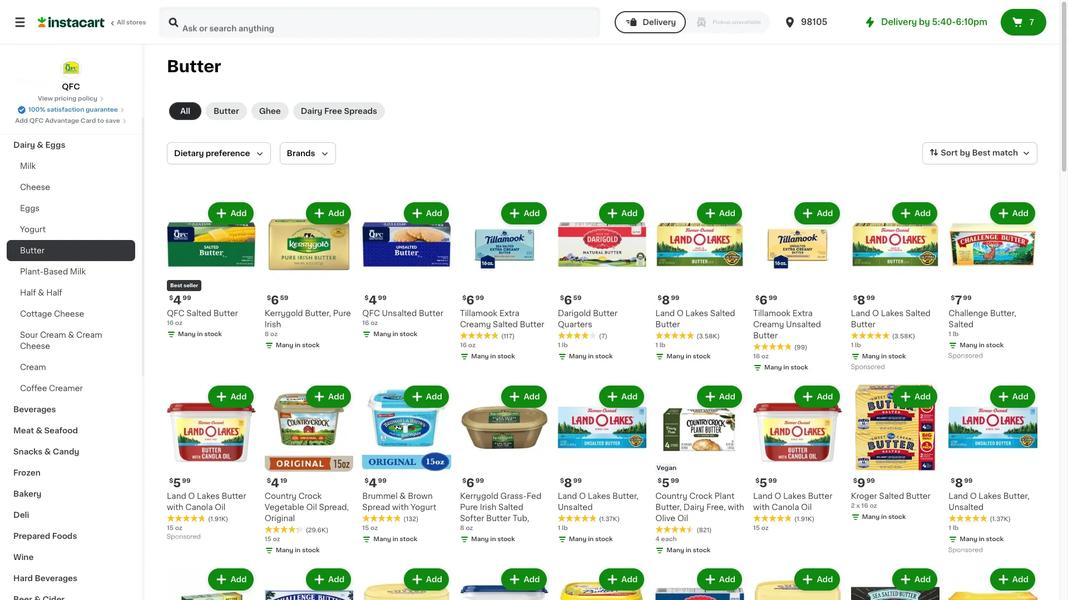 Task type: vqa. For each thing, say whether or not it's contained in the screenshot.


Task type: describe. For each thing, give the bounding box(es) containing it.
dairy for dairy free spreads
[[301, 107, 323, 115]]

oz inside kroger salted butter 2 x 16 oz
[[870, 504, 877, 510]]

16 inside kroger salted butter 2 x 16 oz
[[862, 504, 868, 510]]

best for best match
[[972, 149, 991, 157]]

$ inside $ 9 99
[[853, 479, 858, 485]]

hard beverages link
[[7, 569, 135, 590]]

1 land o lakes salted butter from the left
[[656, 310, 735, 329]]

sour
[[20, 332, 38, 339]]

19
[[280, 479, 287, 485]]

dietary preference
[[174, 150, 250, 157]]

snacks & candy
[[13, 449, 79, 456]]

butter inside kroger salted butter 2 x 16 oz
[[906, 493, 931, 501]]

sour cream & cream cheese link
[[7, 325, 135, 357]]

challenge
[[949, 310, 988, 318]]

best seller
[[170, 283, 198, 288]]

produce
[[13, 120, 47, 128]]

beverages link
[[7, 400, 135, 421]]

3 $ 5 99 from the left
[[658, 478, 679, 490]]

guarantee
[[86, 107, 118, 113]]

all for all stores
[[117, 19, 125, 26]]

$ 4 19
[[267, 478, 287, 490]]

dairy for dairy & eggs
[[13, 141, 35, 149]]

1 with from the left
[[167, 504, 183, 512]]

1 vertical spatial butter link
[[7, 240, 135, 262]]

oz inside the qfc unsalted butter 16 oz
[[371, 320, 378, 326]]

darigold butter quarters
[[558, 310, 618, 329]]

advantage
[[45, 118, 79, 124]]

plant-
[[20, 268, 43, 276]]

59 for kerrygold butter, pure irish
[[280, 295, 288, 301]]

meat & seafood link
[[7, 421, 135, 442]]

oz inside qfc salted butter 16 oz
[[175, 320, 183, 326]]

1 $ 5 99 from the left
[[169, 478, 191, 490]]

frozen link
[[7, 463, 135, 484]]

coffee creamer
[[20, 385, 83, 393]]

$ 4 99 for salted
[[169, 295, 191, 306]]

vegetable
[[265, 504, 304, 512]]

view
[[38, 96, 53, 102]]

100%
[[28, 107, 45, 113]]

brands button
[[280, 142, 336, 165]]

candy
[[53, 449, 79, 456]]

cottage cheese
[[20, 311, 84, 318]]

sponsored badge image for land o lakes butter with canola oil
[[167, 535, 201, 541]]

policy
[[78, 96, 97, 102]]

8 inside kerrygold grass-fed pure irish salted softer butter tub, 8 oz
[[460, 526, 464, 532]]

brummel & brown spread with yogurt
[[362, 493, 436, 512]]

cottage cheese link
[[7, 304, 135, 325]]

1 vertical spatial cheese
[[54, 311, 84, 318]]

4 for qfc salted butter
[[173, 295, 182, 306]]

6 for tillamook extra creamy unsalted butter
[[760, 295, 768, 306]]

qfc logo image
[[60, 58, 82, 79]]

9
[[858, 478, 866, 490]]

by for sort
[[960, 149, 970, 157]]

irish inside kerrygold grass-fed pure irish salted softer butter tub, 8 oz
[[480, 504, 497, 512]]

thanksgiving link
[[7, 92, 135, 114]]

plant-based milk
[[20, 268, 86, 276]]

qfc for qfc unsalted butter 16 oz
[[362, 310, 380, 318]]

1 land o lakes butter, unsalted from the left
[[558, 493, 639, 512]]

$ 6 99 for tillamook extra creamy salted butter
[[462, 295, 484, 306]]

butter inside tillamook extra creamy salted butter
[[520, 321, 545, 329]]

cream down cottage cheese link
[[76, 332, 102, 339]]

6:10pm
[[956, 18, 988, 26]]

crock for 5
[[690, 493, 713, 501]]

0 horizontal spatial milk
[[20, 162, 36, 170]]

beverages inside 'link'
[[13, 406, 56, 414]]

kroger
[[851, 493, 877, 501]]

4 for qfc unsalted butter
[[369, 295, 377, 306]]

tillamook extra creamy salted butter
[[460, 310, 545, 329]]

0 vertical spatial eggs
[[45, 141, 65, 149]]

quarters
[[558, 321, 593, 329]]

yogurt link
[[7, 219, 135, 240]]

2 land o lakes butter, unsalted from the left
[[949, 493, 1030, 512]]

frozen
[[13, 470, 40, 477]]

dairy free spreads link
[[293, 102, 385, 120]]

dairy inside country crock plant butter, dairy free, with olive oil
[[684, 504, 705, 512]]

prepared
[[13, 533, 50, 541]]

cottage
[[20, 311, 52, 318]]

2 (1.91k) from the left
[[795, 517, 815, 523]]

2 land o lakes butter with canola oil from the left
[[753, 493, 833, 512]]

59 for darigold butter quarters
[[573, 295, 582, 301]]

tillamook extra creamy unsalted butter
[[753, 310, 821, 340]]

spreads
[[344, 107, 377, 115]]

country crock vegetable oil spread, original
[[265, 493, 349, 523]]

6 for kerrygold butter, pure irish
[[271, 295, 279, 306]]

butter inside darigold butter quarters
[[593, 310, 618, 318]]

butter inside tillamook extra creamy unsalted butter
[[753, 332, 778, 340]]

deli link
[[7, 505, 135, 526]]

salted inside tillamook extra creamy salted butter
[[493, 321, 518, 329]]

delivery button
[[615, 11, 686, 33]]

based
[[43, 268, 68, 276]]

$ 6 99 up 'softer'
[[462, 478, 484, 490]]

plant-based milk link
[[7, 262, 135, 283]]

100% satisfaction guarantee
[[28, 107, 118, 113]]

salted inside kerrygold grass-fed pure irish salted softer butter tub, 8 oz
[[499, 504, 524, 512]]

(117)
[[501, 334, 515, 340]]

grass-
[[501, 493, 527, 501]]

snacks
[[13, 449, 42, 456]]

meat
[[13, 427, 34, 435]]

free,
[[707, 504, 726, 512]]

extra for salted
[[500, 310, 520, 318]]

olive
[[656, 515, 676, 523]]

all stores link
[[38, 7, 147, 38]]

kerrygold for pure
[[460, 493, 499, 501]]

lists
[[31, 38, 50, 46]]

with inside country crock plant butter, dairy free, with olive oil
[[728, 504, 744, 512]]

service type group
[[615, 11, 770, 33]]

butter inside kerrygold grass-fed pure irish salted softer butter tub, 8 oz
[[486, 515, 511, 523]]

sponsored badge image for challenge butter, salted
[[949, 353, 983, 360]]

all link
[[169, 102, 201, 120]]

1 half from the left
[[20, 289, 36, 297]]

add qfc advantage card to save
[[15, 118, 120, 124]]

16 oz for tillamook extra creamy unsalted butter
[[753, 354, 769, 360]]

recipes
[[13, 78, 46, 86]]

view pricing policy
[[38, 96, 97, 102]]

brown
[[408, 493, 433, 501]]

7 button
[[1001, 9, 1047, 36]]

4 left each
[[656, 537, 660, 543]]

dairy & eggs link
[[7, 135, 135, 156]]

$ 6 59 for darigold butter quarters
[[560, 295, 582, 306]]

(821)
[[697, 528, 712, 534]]

0 vertical spatial cheese
[[20, 184, 50, 191]]

& for meat
[[36, 427, 42, 435]]

original
[[265, 515, 295, 523]]

spread
[[362, 504, 390, 512]]

unsalted inside tillamook extra creamy unsalted butter
[[786, 321, 821, 329]]

irish inside kerrygold butter, pure irish 8 oz
[[265, 321, 281, 329]]

delivery for delivery
[[643, 18, 676, 26]]

country for 5
[[656, 493, 688, 501]]

1 vertical spatial milk
[[70, 268, 86, 276]]

kroger salted butter 2 x 16 oz
[[851, 493, 931, 510]]

& for snacks
[[44, 449, 51, 456]]

qfc for qfc
[[62, 83, 80, 91]]

kerrygold for irish
[[265, 310, 303, 318]]

creamy for salted
[[460, 321, 491, 329]]

98105 button
[[784, 7, 850, 38]]

1 vertical spatial 7
[[955, 295, 962, 306]]

thanksgiving
[[13, 99, 67, 107]]

4 for brummel & brown spread with yogurt
[[369, 478, 377, 490]]

3 5 from the left
[[662, 478, 670, 490]]

1 (1.91k) from the left
[[208, 517, 228, 523]]

coffee
[[20, 385, 47, 393]]

lists link
[[7, 31, 135, 53]]

to
[[97, 118, 104, 124]]

qfc for qfc salted butter 16 oz
[[167, 310, 185, 318]]

(29.6k)
[[306, 528, 329, 534]]

kerrygold grass-fed pure irish salted softer butter tub, 8 oz
[[460, 493, 542, 532]]

plant
[[715, 493, 735, 501]]

1 land o lakes butter with canola oil from the left
[[167, 493, 246, 512]]

$ 4 99 for unsalted
[[365, 295, 387, 306]]

delivery for delivery by 5:40-6:10pm
[[881, 18, 917, 26]]

& for brummel
[[400, 493, 406, 501]]

product group containing 9
[[851, 384, 940, 525]]

butter inside qfc salted butter 16 oz
[[214, 310, 238, 318]]

sponsored badge image for land o lakes salted butter
[[851, 365, 885, 371]]



Task type: locate. For each thing, give the bounding box(es) containing it.
$ 6 59 up kerrygold butter, pure irish 8 oz
[[267, 295, 288, 306]]

tillamook for unsalted
[[753, 310, 791, 318]]

ghee
[[259, 107, 281, 115]]

2 horizontal spatial $ 5 99
[[756, 478, 777, 490]]

0 horizontal spatial 5
[[173, 478, 181, 490]]

product group
[[167, 200, 256, 341], [265, 200, 354, 353], [362, 200, 451, 341], [460, 200, 549, 364], [558, 200, 647, 364], [656, 200, 745, 364], [753, 200, 842, 375], [851, 200, 940, 374], [949, 200, 1038, 363], [167, 384, 256, 544], [265, 384, 354, 558], [362, 384, 451, 547], [460, 384, 549, 547], [558, 384, 647, 547], [656, 384, 745, 558], [753, 384, 842, 534], [851, 384, 940, 525], [949, 384, 1038, 557], [167, 567, 256, 601], [265, 567, 354, 601], [362, 567, 451, 601], [460, 567, 549, 601], [558, 567, 647, 601], [656, 567, 745, 601], [753, 567, 842, 601], [851, 567, 940, 601], [949, 567, 1038, 601]]

0 horizontal spatial $ 6 59
[[267, 295, 288, 306]]

eggs down advantage
[[45, 141, 65, 149]]

spread,
[[319, 504, 349, 512]]

extra for unsalted
[[793, 310, 813, 318]]

0 vertical spatial kerrygold
[[265, 310, 303, 318]]

0 vertical spatial pure
[[333, 310, 351, 318]]

eggs link
[[7, 198, 135, 219]]

$ 5 99
[[169, 478, 191, 490], [756, 478, 777, 490], [658, 478, 679, 490]]

0 vertical spatial best
[[972, 149, 991, 157]]

butter link right all 'link'
[[206, 102, 247, 120]]

kerrygold inside kerrygold grass-fed pure irish salted softer butter tub, 8 oz
[[460, 493, 499, 501]]

2 5 from the left
[[760, 478, 768, 490]]

0 horizontal spatial 59
[[280, 295, 288, 301]]

by for delivery
[[919, 18, 930, 26]]

1 5 from the left
[[173, 478, 181, 490]]

0 horizontal spatial delivery
[[643, 18, 676, 26]]

4 with from the left
[[728, 504, 744, 512]]

99 inside $ 7 99
[[963, 295, 972, 301]]

$ inside $ 4 19
[[267, 479, 271, 485]]

2 $ 5 99 from the left
[[756, 478, 777, 490]]

2 with from the left
[[753, 504, 770, 512]]

oil inside country crock vegetable oil spread, original
[[306, 504, 317, 512]]

tillamook for salted
[[460, 310, 498, 318]]

delivery inside "link"
[[881, 18, 917, 26]]

vegan
[[657, 466, 677, 472]]

all inside 'link'
[[180, 107, 190, 115]]

4 up brummel
[[369, 478, 377, 490]]

4 up the qfc unsalted butter 16 oz
[[369, 295, 377, 306]]

(3.58k)
[[697, 334, 720, 340], [892, 334, 915, 340]]

butter, inside challenge butter, salted 1 lb
[[990, 310, 1017, 318]]

1 horizontal spatial (3.58k)
[[892, 334, 915, 340]]

2 half from the left
[[46, 289, 62, 297]]

& up cottage
[[38, 289, 44, 297]]

0 horizontal spatial land o lakes butter, unsalted
[[558, 493, 639, 512]]

pricing
[[54, 96, 76, 102]]

1 horizontal spatial delivery
[[881, 18, 917, 26]]

& inside meat & seafood link
[[36, 427, 42, 435]]

2 land o lakes salted butter from the left
[[851, 310, 931, 329]]

& inside brummel & brown spread with yogurt
[[400, 493, 406, 501]]

with inside brummel & brown spread with yogurt
[[392, 504, 409, 512]]

& left the brown
[[400, 493, 406, 501]]

1 vertical spatial eggs
[[20, 205, 40, 213]]

2
[[851, 504, 855, 510]]

prepared foods link
[[7, 526, 135, 548]]

challenge butter, salted 1 lb
[[949, 310, 1017, 338]]

2 canola from the left
[[772, 504, 799, 512]]

5:40-
[[932, 18, 956, 26]]

$ 6 59 for kerrygold butter, pure irish
[[267, 295, 288, 306]]

1 horizontal spatial half
[[46, 289, 62, 297]]

country up vegetable
[[265, 493, 297, 501]]

16 oz down tillamook extra creamy salted butter
[[460, 343, 476, 349]]

crock inside country crock vegetable oil spread, original
[[299, 493, 322, 501]]

kerrygold inside kerrygold butter, pure irish 8 oz
[[265, 310, 303, 318]]

country for 4
[[265, 493, 297, 501]]

2 (3.58k) from the left
[[892, 334, 915, 340]]

0 horizontal spatial pure
[[333, 310, 351, 318]]

prepared foods
[[13, 533, 77, 541]]

1 vertical spatial all
[[180, 107, 190, 115]]

& down cottage cheese link
[[68, 332, 74, 339]]

yogurt down the brown
[[411, 504, 436, 512]]

crock inside country crock plant butter, dairy free, with olive oil
[[690, 493, 713, 501]]

2 (1.37k) from the left
[[990, 517, 1011, 523]]

7 inside button
[[1030, 18, 1035, 26]]

6 up tillamook extra creamy unsalted butter
[[760, 295, 768, 306]]

0 horizontal spatial irish
[[265, 321, 281, 329]]

0 vertical spatial butter link
[[206, 102, 247, 120]]

tillamook inside tillamook extra creamy salted butter
[[460, 310, 498, 318]]

0 vertical spatial by
[[919, 18, 930, 26]]

dairy & eggs
[[13, 141, 65, 149]]

yogurt up plant-
[[20, 226, 46, 234]]

foods
[[52, 533, 77, 541]]

best left match
[[972, 149, 991, 157]]

0 vertical spatial irish
[[265, 321, 281, 329]]

0 vertical spatial all
[[117, 19, 125, 26]]

$ 8 99
[[658, 295, 680, 306], [853, 295, 875, 306], [560, 478, 582, 490], [951, 478, 973, 490]]

1 tillamook from the left
[[460, 310, 498, 318]]

0 horizontal spatial kerrygold
[[265, 310, 303, 318]]

6 for kerrygold grass-fed pure irish salted softer butter tub,
[[467, 478, 475, 490]]

crock up free,
[[690, 493, 713, 501]]

beverages
[[13, 406, 56, 414], [35, 575, 77, 583]]

1 crock from the left
[[299, 493, 322, 501]]

1 horizontal spatial land o lakes salted butter
[[851, 310, 931, 329]]

coffee creamer link
[[7, 378, 135, 400]]

16
[[167, 320, 174, 326], [362, 320, 369, 326], [460, 343, 467, 349], [753, 354, 760, 360], [862, 504, 868, 510]]

salted inside qfc salted butter 16 oz
[[187, 310, 212, 318]]

oz inside kerrygold grass-fed pure irish salted softer butter tub, 8 oz
[[466, 526, 473, 532]]

1 horizontal spatial country
[[656, 493, 688, 501]]

$ 6 99 up tillamook extra creamy salted butter
[[462, 295, 484, 306]]

extra
[[500, 310, 520, 318], [793, 310, 813, 318]]

produce link
[[7, 114, 135, 135]]

country inside country crock plant butter, dairy free, with olive oil
[[656, 493, 688, 501]]

&
[[37, 141, 43, 149], [38, 289, 44, 297], [68, 332, 74, 339], [36, 427, 42, 435], [44, 449, 51, 456], [400, 493, 406, 501]]

sort
[[941, 149, 958, 157]]

1 creamy from the left
[[460, 321, 491, 329]]

extra inside tillamook extra creamy salted butter
[[500, 310, 520, 318]]

pure inside kerrygold grass-fed pure irish salted softer butter tub, 8 oz
[[460, 504, 478, 512]]

& inside half & half 'link'
[[38, 289, 44, 297]]

0 horizontal spatial dairy
[[13, 141, 35, 149]]

qfc link
[[60, 58, 82, 92]]

milk down dairy & eggs
[[20, 162, 36, 170]]

extra up (117)
[[500, 310, 520, 318]]

qfc salted butter 16 oz
[[167, 310, 238, 326]]

salted inside kroger salted butter 2 x 16 oz
[[879, 493, 904, 501]]

land o lakes butter with canola oil
[[167, 493, 246, 512], [753, 493, 833, 512]]

1 vertical spatial pure
[[460, 504, 478, 512]]

1 horizontal spatial by
[[960, 149, 970, 157]]

6 for tillamook extra creamy salted butter
[[467, 295, 475, 306]]

dairy free spreads
[[301, 107, 377, 115]]

many
[[178, 331, 196, 338], [374, 331, 391, 338], [276, 343, 293, 349], [960, 343, 978, 349], [471, 354, 489, 360], [569, 354, 587, 360], [667, 354, 684, 360], [862, 354, 880, 360], [765, 365, 782, 371], [862, 515, 880, 521], [471, 537, 489, 543], [374, 537, 391, 543], [569, 537, 587, 543], [960, 537, 978, 543], [276, 548, 293, 554], [667, 548, 684, 554]]

milk right based
[[70, 268, 86, 276]]

1 horizontal spatial kerrygold
[[460, 493, 499, 501]]

recipes link
[[7, 71, 135, 92]]

$ 4 99 down best seller
[[169, 295, 191, 306]]

59 up kerrygold butter, pure irish 8 oz
[[280, 295, 288, 301]]

card
[[81, 118, 96, 124]]

in
[[197, 331, 203, 338], [393, 331, 398, 338], [295, 343, 301, 349], [979, 343, 985, 349], [490, 354, 496, 360], [588, 354, 594, 360], [686, 354, 692, 360], [881, 354, 887, 360], [784, 365, 789, 371], [881, 515, 887, 521], [490, 537, 496, 543], [393, 537, 398, 543], [588, 537, 594, 543], [979, 537, 985, 543], [295, 548, 301, 554], [686, 548, 692, 554]]

1 vertical spatial beverages
[[35, 575, 77, 583]]

2 vertical spatial dairy
[[684, 504, 705, 512]]

0 vertical spatial milk
[[20, 162, 36, 170]]

all up dietary
[[180, 107, 190, 115]]

(99)
[[795, 345, 808, 351]]

4 each
[[656, 537, 677, 543]]

by inside "link"
[[919, 18, 930, 26]]

1 inside challenge butter, salted 1 lb
[[949, 331, 952, 338]]

(1.37k)
[[599, 517, 620, 523], [990, 517, 1011, 523]]

100% satisfaction guarantee button
[[17, 104, 125, 115]]

0 horizontal spatial best
[[170, 283, 182, 288]]

tillamook inside tillamook extra creamy unsalted butter
[[753, 310, 791, 318]]

0 horizontal spatial (1.37k)
[[599, 517, 620, 523]]

butter inside the qfc unsalted butter 16 oz
[[419, 310, 444, 318]]

0 vertical spatial beverages
[[13, 406, 56, 414]]

0 horizontal spatial 16 oz
[[460, 343, 476, 349]]

brands
[[287, 150, 315, 157]]

beverages down wine link
[[35, 575, 77, 583]]

0 horizontal spatial land o lakes butter with canola oil
[[167, 493, 246, 512]]

7
[[1030, 18, 1035, 26], [955, 295, 962, 306]]

1 country from the left
[[265, 493, 297, 501]]

wine
[[13, 554, 34, 562]]

1 horizontal spatial (1.91k)
[[795, 517, 815, 523]]

salted inside challenge butter, salted 1 lb
[[949, 321, 974, 329]]

$ 4 99 up the qfc unsalted butter 16 oz
[[365, 295, 387, 306]]

1 horizontal spatial crock
[[690, 493, 713, 501]]

None search field
[[159, 7, 601, 38]]

butter link up based
[[7, 240, 135, 262]]

1 canola from the left
[[185, 504, 213, 512]]

★★★★★
[[460, 332, 499, 340], [460, 332, 499, 340], [558, 332, 597, 340], [558, 332, 597, 340], [656, 332, 695, 340], [656, 332, 695, 340], [851, 332, 890, 340], [851, 332, 890, 340], [753, 343, 792, 351], [753, 343, 792, 351], [167, 515, 206, 523], [167, 515, 206, 523], [753, 515, 792, 523], [753, 515, 792, 523], [362, 515, 401, 523], [362, 515, 401, 523], [558, 515, 597, 523], [558, 515, 597, 523], [949, 515, 988, 523], [949, 515, 988, 523], [265, 527, 304, 534], [265, 527, 304, 534], [656, 527, 695, 534], [656, 527, 695, 534]]

creamy inside tillamook extra creamy salted butter
[[460, 321, 491, 329]]

2 country from the left
[[656, 493, 688, 501]]

1 horizontal spatial canola
[[772, 504, 799, 512]]

dairy
[[301, 107, 323, 115], [13, 141, 35, 149], [684, 504, 705, 512]]

butter, inside country crock plant butter, dairy free, with olive oil
[[656, 504, 682, 512]]

2 59 from the left
[[573, 295, 582, 301]]

& down the produce
[[37, 141, 43, 149]]

1 $ 6 59 from the left
[[267, 295, 288, 306]]

with
[[167, 504, 183, 512], [753, 504, 770, 512], [392, 504, 409, 512], [728, 504, 744, 512]]

sponsored badge image for land o lakes butter, unsalted
[[949, 548, 983, 554]]

all for all
[[180, 107, 190, 115]]

1 horizontal spatial pure
[[460, 504, 478, 512]]

4 down best seller
[[173, 295, 182, 306]]

seafood
[[44, 427, 78, 435]]

creamy for unsalted
[[753, 321, 784, 329]]

2 extra from the left
[[793, 310, 813, 318]]

1 horizontal spatial dairy
[[301, 107, 323, 115]]

dairy left free,
[[684, 504, 705, 512]]

qfc inside qfc salted butter 16 oz
[[167, 310, 185, 318]]

darigold
[[558, 310, 591, 318]]

pure inside kerrygold butter, pure irish 8 oz
[[333, 310, 351, 318]]

& right meat
[[36, 427, 42, 435]]

1 horizontal spatial land o lakes butter, unsalted
[[949, 493, 1030, 512]]

0 horizontal spatial extra
[[500, 310, 520, 318]]

qfc inside the qfc unsalted butter 16 oz
[[362, 310, 380, 318]]

& inside snacks & candy link
[[44, 449, 51, 456]]

1 horizontal spatial land o lakes butter with canola oil
[[753, 493, 833, 512]]

snacks & candy link
[[7, 442, 135, 463]]

0 vertical spatial 16 oz
[[460, 343, 476, 349]]

0 horizontal spatial butter link
[[7, 240, 135, 262]]

$ 6 99 up tillamook extra creamy unsalted butter
[[756, 295, 777, 306]]

& left candy
[[44, 449, 51, 456]]

$ 4 99
[[169, 295, 191, 306], [365, 295, 387, 306], [365, 478, 387, 490]]

cheese down half & half 'link'
[[54, 311, 84, 318]]

& inside "sour cream & cream cheese"
[[68, 332, 74, 339]]

extra up (99)
[[793, 310, 813, 318]]

(132)
[[404, 517, 419, 523]]

best inside field
[[972, 149, 991, 157]]

$ 6 99 for tillamook extra creamy unsalted butter
[[756, 295, 777, 306]]

crock for 4
[[299, 493, 322, 501]]

0 horizontal spatial creamy
[[460, 321, 491, 329]]

butter,
[[305, 310, 331, 318], [990, 310, 1017, 318], [613, 493, 639, 501], [1004, 493, 1030, 501], [656, 504, 682, 512]]

country inside country crock vegetable oil spread, original
[[265, 493, 297, 501]]

$ inside $ 7 99
[[951, 295, 955, 301]]

qfc
[[62, 83, 80, 91], [29, 118, 44, 124], [167, 310, 185, 318], [362, 310, 380, 318]]

0 horizontal spatial 7
[[955, 295, 962, 306]]

2 vertical spatial cheese
[[20, 343, 50, 351]]

6 up darigold on the bottom right
[[564, 295, 572, 306]]

1 horizontal spatial yogurt
[[411, 504, 436, 512]]

by left 5:40-
[[919, 18, 930, 26]]

16 inside the qfc unsalted butter 16 oz
[[362, 320, 369, 326]]

all left stores
[[117, 19, 125, 26]]

$ 4 99 up brummel
[[365, 478, 387, 490]]

1 horizontal spatial milk
[[70, 268, 86, 276]]

delivery by 5:40-6:10pm link
[[864, 16, 988, 29]]

1 horizontal spatial butter link
[[206, 102, 247, 120]]

oz inside kerrygold butter, pure irish 8 oz
[[270, 331, 278, 338]]

2 horizontal spatial dairy
[[684, 504, 705, 512]]

1 vertical spatial by
[[960, 149, 970, 157]]

sour cream & cream cheese
[[20, 332, 102, 351]]

Search field
[[160, 8, 599, 37]]

1 vertical spatial yogurt
[[411, 504, 436, 512]]

oil inside country crock plant butter, dairy free, with olive oil
[[678, 515, 688, 523]]

kerrygold butter, pure irish 8 oz
[[265, 310, 351, 338]]

unsalted inside the qfc unsalted butter 16 oz
[[382, 310, 417, 318]]

2 $ 6 59 from the left
[[560, 295, 582, 306]]

4 left 19
[[271, 478, 279, 490]]

0 horizontal spatial half
[[20, 289, 36, 297]]

0 horizontal spatial (1.91k)
[[208, 517, 228, 523]]

extra inside tillamook extra creamy unsalted butter
[[793, 310, 813, 318]]

& for dairy
[[37, 141, 43, 149]]

4 for country crock vegetable oil spread, original
[[271, 478, 279, 490]]

sort by
[[941, 149, 970, 157]]

creamer
[[49, 385, 83, 393]]

wine link
[[7, 548, 135, 569]]

tub,
[[513, 515, 529, 523]]

0 horizontal spatial $ 5 99
[[169, 478, 191, 490]]

0 horizontal spatial (3.58k)
[[697, 334, 720, 340]]

dairy down the produce
[[13, 141, 35, 149]]

by inside field
[[960, 149, 970, 157]]

0 horizontal spatial all
[[117, 19, 125, 26]]

0 horizontal spatial yogurt
[[20, 226, 46, 234]]

1 59 from the left
[[280, 295, 288, 301]]

2 tillamook from the left
[[753, 310, 791, 318]]

dairy left free
[[301, 107, 323, 115]]

cream link
[[7, 357, 135, 378]]

59 up darigold on the bottom right
[[573, 295, 582, 301]]

1 vertical spatial kerrygold
[[460, 493, 499, 501]]

1 horizontal spatial 59
[[573, 295, 582, 301]]

0 horizontal spatial eggs
[[20, 205, 40, 213]]

best left seller
[[170, 283, 182, 288]]

1 horizontal spatial all
[[180, 107, 190, 115]]

half down plant-
[[20, 289, 36, 297]]

1 vertical spatial best
[[170, 283, 182, 288]]

match
[[993, 149, 1018, 157]]

irish
[[265, 321, 281, 329], [480, 504, 497, 512]]

instacart logo image
[[38, 16, 105, 29]]

1 vertical spatial irish
[[480, 504, 497, 512]]

1 horizontal spatial $ 5 99
[[658, 478, 679, 490]]

milk link
[[7, 156, 135, 177]]

half down plant-based milk
[[46, 289, 62, 297]]

stock
[[204, 331, 222, 338], [400, 331, 417, 338], [302, 343, 320, 349], [986, 343, 1004, 349], [498, 354, 515, 360], [595, 354, 613, 360], [693, 354, 711, 360], [889, 354, 906, 360], [791, 365, 808, 371], [889, 515, 906, 521], [498, 537, 515, 543], [400, 537, 417, 543], [595, 537, 613, 543], [986, 537, 1004, 543], [302, 548, 320, 554], [693, 548, 711, 554]]

creamy inside tillamook extra creamy unsalted butter
[[753, 321, 784, 329]]

0 vertical spatial yogurt
[[20, 226, 46, 234]]

dietary
[[174, 150, 204, 157]]

1 vertical spatial 16 oz
[[753, 354, 769, 360]]

1 horizontal spatial extra
[[793, 310, 813, 318]]

cheese down sour
[[20, 343, 50, 351]]

$ 6 59 up darigold on the bottom right
[[560, 295, 582, 306]]

by right sort
[[960, 149, 970, 157]]

1 horizontal spatial $ 6 59
[[560, 295, 582, 306]]

0 vertical spatial 7
[[1030, 18, 1035, 26]]

1 horizontal spatial 16 oz
[[753, 354, 769, 360]]

1 horizontal spatial tillamook
[[753, 310, 791, 318]]

$ 9 99
[[853, 478, 875, 490]]

1 horizontal spatial creamy
[[753, 321, 784, 329]]

0 horizontal spatial canola
[[185, 504, 213, 512]]

beverages down coffee at left bottom
[[13, 406, 56, 414]]

yogurt inside yogurt link
[[20, 226, 46, 234]]

delivery inside button
[[643, 18, 676, 26]]

2 crock from the left
[[690, 493, 713, 501]]

half & half link
[[7, 283, 135, 304]]

save
[[105, 118, 120, 124]]

country up olive
[[656, 493, 688, 501]]

deli
[[13, 512, 29, 520]]

0 horizontal spatial crock
[[299, 493, 322, 501]]

1 (3.58k) from the left
[[697, 334, 720, 340]]

cheese inside "sour cream & cream cheese"
[[20, 343, 50, 351]]

16 oz for tillamook extra creamy salted butter
[[460, 343, 476, 349]]

x
[[857, 504, 860, 510]]

cream up coffee at left bottom
[[20, 364, 46, 372]]

lb inside challenge butter, salted 1 lb
[[953, 331, 959, 338]]

Best match Sort by field
[[923, 142, 1038, 165]]

6 up 'softer'
[[467, 478, 475, 490]]

eggs up yogurt link
[[20, 205, 40, 213]]

6 up tillamook extra creamy salted butter
[[467, 295, 475, 306]]

cream down cottage cheese
[[40, 332, 66, 339]]

cheese link
[[7, 177, 135, 198]]

stores
[[126, 19, 146, 26]]

1 (1.37k) from the left
[[599, 517, 620, 523]]

& for half
[[38, 289, 44, 297]]

half & half
[[20, 289, 62, 297]]

land o lakes butter, unsalted
[[558, 493, 639, 512], [949, 493, 1030, 512]]

16 inside qfc salted butter 16 oz
[[167, 320, 174, 326]]

3 with from the left
[[392, 504, 409, 512]]

0 horizontal spatial tillamook
[[460, 310, 498, 318]]

0 horizontal spatial land o lakes salted butter
[[656, 310, 735, 329]]

6 for darigold butter quarters
[[564, 295, 572, 306]]

butter, inside kerrygold butter, pure irish 8 oz
[[305, 310, 331, 318]]

0 horizontal spatial country
[[265, 493, 297, 501]]

crock up spread,
[[299, 493, 322, 501]]

1 horizontal spatial best
[[972, 149, 991, 157]]

bakery
[[13, 491, 42, 499]]

2 creamy from the left
[[753, 321, 784, 329]]

1 horizontal spatial 5
[[662, 478, 670, 490]]

98105
[[801, 18, 828, 26]]

yogurt inside brummel & brown spread with yogurt
[[411, 504, 436, 512]]

99 inside $ 9 99
[[867, 479, 875, 485]]

2 horizontal spatial 5
[[760, 478, 768, 490]]

1 extra from the left
[[500, 310, 520, 318]]

6 up kerrygold butter, pure irish 8 oz
[[271, 295, 279, 306]]

0 vertical spatial dairy
[[301, 107, 323, 115]]

1 vertical spatial dairy
[[13, 141, 35, 149]]

salted
[[187, 310, 212, 318], [710, 310, 735, 318], [906, 310, 931, 318], [493, 321, 518, 329], [949, 321, 974, 329], [879, 493, 904, 501], [499, 504, 524, 512]]

sponsored badge image
[[949, 353, 983, 360], [851, 365, 885, 371], [167, 535, 201, 541], [949, 548, 983, 554]]

1 horizontal spatial eggs
[[45, 141, 65, 149]]

dietary preference button
[[167, 142, 271, 165]]

1 horizontal spatial (1.37k)
[[990, 517, 1011, 523]]

country
[[265, 493, 297, 501], [656, 493, 688, 501]]

cheese down milk link
[[20, 184, 50, 191]]

creamy
[[460, 321, 491, 329], [753, 321, 784, 329]]

8 inside kerrygold butter, pure irish 8 oz
[[265, 331, 269, 338]]

16 oz down tillamook extra creamy unsalted butter
[[753, 354, 769, 360]]

product group containing 7
[[949, 200, 1038, 363]]

best for best seller
[[170, 283, 182, 288]]

1 horizontal spatial irish
[[480, 504, 497, 512]]

1 horizontal spatial 7
[[1030, 18, 1035, 26]]

& inside dairy & eggs link
[[37, 141, 43, 149]]

0 horizontal spatial by
[[919, 18, 930, 26]]



